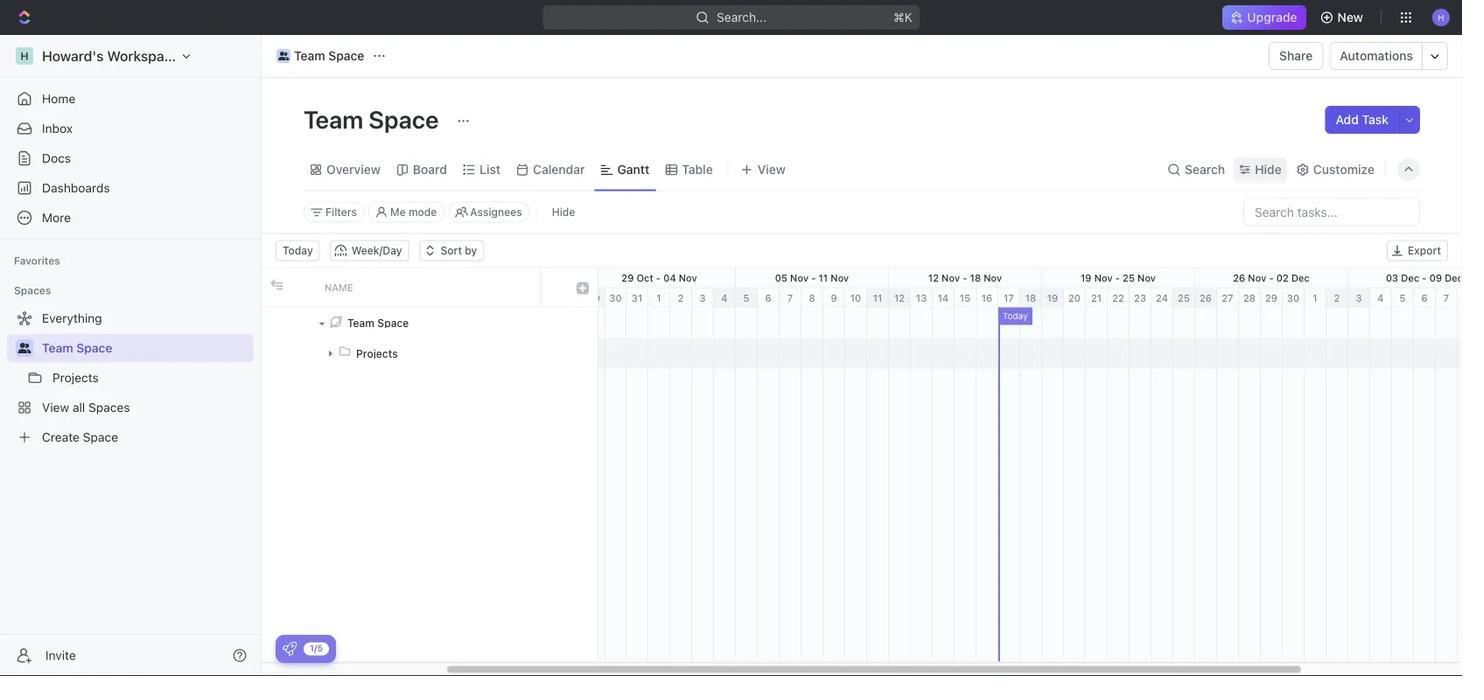 Task type: describe. For each thing, give the bounding box(es) containing it.
20 element
[[1065, 288, 1086, 308]]

26 element
[[1196, 288, 1218, 308]]

export
[[1409, 245, 1442, 257]]

overview link
[[323, 158, 381, 182]]

12 element
[[890, 288, 911, 308]]

1 horizontal spatial 18
[[1026, 292, 1037, 304]]

mode
[[409, 206, 437, 218]]

task
[[1363, 113, 1389, 127]]

user group image
[[278, 52, 289, 60]]

favorites
[[14, 255, 60, 267]]

sort by button
[[420, 240, 484, 261]]

2 4 from the left
[[1378, 292, 1385, 304]]

me mode
[[390, 206, 437, 218]]

search
[[1185, 162, 1226, 177]]

9
[[831, 292, 838, 304]]

02
[[1277, 272, 1289, 284]]

gantt
[[618, 162, 650, 177]]

0 horizontal spatial 25
[[1123, 272, 1135, 284]]

2 30 element from the left
[[1283, 288, 1305, 308]]

22
[[1113, 292, 1125, 304]]

14
[[938, 292, 949, 304]]

overview
[[327, 162, 381, 177]]

view for view all spaces
[[42, 401, 69, 415]]

row group containing team space
[[262, 308, 598, 662]]

1 29 element from the left
[[584, 288, 606, 308]]

team inside tree
[[42, 341, 73, 355]]

28
[[1244, 292, 1256, 304]]

1 2 from the left
[[678, 292, 684, 304]]

04
[[664, 272, 676, 284]]

board link
[[410, 158, 447, 182]]

space inside "link"
[[83, 430, 118, 445]]

hide button
[[545, 202, 583, 223]]

h button
[[1428, 4, 1456, 32]]

share
[[1280, 49, 1314, 63]]

invite
[[46, 649, 76, 663]]

31 element
[[627, 288, 649, 308]]

h inside h dropdown button
[[1439, 12, 1445, 22]]

team space right user group image
[[294, 49, 365, 63]]

- for 02
[[1270, 272, 1274, 284]]

2 nov from the left
[[791, 272, 809, 284]]

export button
[[1388, 240, 1449, 261]]

1 column header from the left
[[262, 268, 288, 307]]

29 oct - 04 nov element
[[584, 268, 736, 288]]

space up board link
[[369, 105, 439, 134]]

week/day button
[[331, 240, 409, 261]]

space right user group image
[[329, 49, 365, 63]]

assignees button
[[449, 202, 530, 223]]

05
[[775, 272, 788, 284]]

4 nov from the left
[[942, 272, 960, 284]]

h inside howard's workspace, , element
[[20, 50, 29, 62]]

10
[[851, 292, 862, 304]]

today button
[[276, 240, 320, 261]]

1 1 from the left
[[657, 292, 662, 304]]

docs
[[42, 151, 71, 165]]

dec for 02
[[1292, 272, 1310, 284]]

customize
[[1314, 162, 1375, 177]]

favorites button
[[7, 250, 67, 271]]

29 for second 29 element from the right
[[588, 292, 601, 304]]

projects link
[[53, 364, 250, 392]]

gantt link
[[614, 158, 650, 182]]

list link
[[476, 158, 501, 182]]

sort
[[441, 245, 462, 257]]

hide button
[[1235, 158, 1288, 182]]

12 for 12 nov - 18 nov
[[929, 272, 939, 284]]

29 oct - 04 nov
[[622, 272, 698, 284]]

name row
[[262, 268, 598, 308]]

by
[[465, 245, 477, 257]]

16 element
[[977, 288, 999, 308]]

sidebar navigation
[[0, 35, 265, 677]]

home link
[[7, 85, 254, 113]]

table link
[[679, 158, 713, 182]]

view all spaces
[[42, 401, 130, 415]]

- for 18
[[963, 272, 968, 284]]

- for 11
[[812, 272, 816, 284]]

me
[[390, 206, 406, 218]]

today inside button
[[283, 245, 313, 257]]

howard's workspace
[[42, 48, 180, 64]]

2 3 from the left
[[1357, 292, 1363, 304]]

customize button
[[1291, 158, 1381, 182]]

23
[[1135, 292, 1147, 304]]

26 for 26 nov - 02 dec
[[1234, 272, 1246, 284]]

add task
[[1336, 113, 1389, 127]]

27 element
[[1218, 288, 1240, 308]]

search...
[[717, 10, 767, 25]]

table
[[682, 162, 713, 177]]

onboarding checklist button element
[[283, 643, 297, 657]]

team right user group image
[[294, 49, 325, 63]]

1/5
[[310, 644, 323, 654]]

everything
[[42, 311, 102, 326]]

new
[[1338, 10, 1364, 25]]

05 nov - 11 nov
[[775, 272, 849, 284]]

projects - 0.00% row
[[262, 338, 598, 369]]

26 for 26
[[1200, 292, 1213, 304]]

29 for 1st 29 element from right
[[1266, 292, 1278, 304]]

upgrade
[[1248, 10, 1298, 25]]

- for 25
[[1116, 272, 1121, 284]]

0 vertical spatial team space link
[[272, 46, 369, 67]]

calendar
[[533, 162, 585, 177]]

view button
[[735, 158, 792, 182]]

team space up the 'overview'
[[304, 105, 444, 134]]

all
[[73, 401, 85, 415]]

workspace
[[107, 48, 180, 64]]

19 element
[[1043, 288, 1065, 308]]

7 nov from the left
[[1138, 272, 1157, 284]]

view for view
[[758, 162, 786, 177]]

12 nov - 18 nov
[[929, 272, 1003, 284]]

15 element
[[955, 288, 977, 308]]

0 horizontal spatial 18
[[970, 272, 982, 284]]

2 1 from the left
[[1314, 292, 1318, 304]]

 image inside column header
[[271, 279, 283, 291]]

docs link
[[7, 144, 254, 172]]

hide inside dropdown button
[[1256, 162, 1282, 177]]

13 element
[[911, 288, 933, 308]]

12 nov - 18 nov element
[[890, 268, 1043, 288]]

17
[[1004, 292, 1015, 304]]

2 column header from the left
[[288, 268, 314, 307]]

15
[[960, 292, 971, 304]]

share button
[[1270, 42, 1324, 70]]

tree inside sidebar navigation
[[7, 305, 254, 452]]

team inside cell
[[348, 317, 375, 329]]

2 29 element from the left
[[1262, 288, 1283, 308]]

add task button
[[1326, 106, 1400, 134]]

week/day
[[352, 245, 402, 257]]

17 element
[[999, 288, 1021, 308]]

18 element
[[1021, 288, 1043, 308]]



Task type: locate. For each thing, give the bounding box(es) containing it.
26 nov - 02 dec
[[1234, 272, 1310, 284]]

0 horizontal spatial 29
[[588, 292, 601, 304]]

0 vertical spatial 26
[[1234, 272, 1246, 284]]

1 horizontal spatial view
[[758, 162, 786, 177]]

1 vertical spatial projects
[[53, 371, 99, 385]]

1 horizontal spatial 11
[[873, 292, 883, 304]]

19 right 18 element
[[1048, 292, 1059, 304]]

0 horizontal spatial 11
[[819, 272, 828, 284]]

hide down calendar
[[552, 206, 576, 218]]

29 left oct
[[622, 272, 634, 284]]

1 horizontal spatial 1
[[1314, 292, 1318, 304]]

18 up 15 element
[[970, 272, 982, 284]]

dec for 09
[[1446, 272, 1463, 284]]

0 horizontal spatial 2
[[678, 292, 684, 304]]

team down name at top left
[[348, 317, 375, 329]]

6 down 03 dec - 09 dec at top
[[1422, 292, 1428, 304]]

dec
[[1292, 272, 1310, 284], [1402, 272, 1420, 284], [1446, 272, 1463, 284]]

19 nov - 25 nov
[[1081, 272, 1157, 284]]

24 element
[[1152, 288, 1174, 308]]

1 dec from the left
[[1292, 272, 1310, 284]]

1 horizontal spatial 5
[[1400, 292, 1407, 304]]

dec inside 'element'
[[1292, 272, 1310, 284]]

me mode button
[[369, 202, 445, 223]]

row group
[[262, 308, 598, 662]]

column header
[[262, 268, 288, 307], [288, 268, 314, 307], [542, 268, 568, 307], [568, 268, 598, 307]]

1 vertical spatial 26
[[1200, 292, 1213, 304]]

4 column header from the left
[[568, 268, 598, 307]]

1 horizontal spatial 30
[[1288, 292, 1300, 304]]

sort by button
[[420, 240, 484, 261]]

0 horizontal spatial 12
[[895, 292, 905, 304]]

5 nov from the left
[[984, 272, 1003, 284]]

inbox
[[42, 121, 73, 136]]

1 horizontal spatial 2
[[1335, 292, 1341, 304]]

0 vertical spatial 25
[[1123, 272, 1135, 284]]

1 vertical spatial h
[[20, 50, 29, 62]]

Search tasks... text field
[[1245, 199, 1420, 225]]

16
[[982, 292, 993, 304]]

03 dec - 09 dec
[[1387, 272, 1463, 284]]

create
[[42, 430, 80, 445]]

0 vertical spatial 11
[[819, 272, 828, 284]]

automations button
[[1332, 43, 1423, 69]]

1 horizontal spatial 7
[[1444, 292, 1450, 304]]

3 - from the left
[[963, 272, 968, 284]]

view inside sidebar navigation
[[42, 401, 69, 415]]

dashboards link
[[7, 174, 254, 202]]

space up projects cell
[[378, 317, 409, 329]]

2 down 26 nov - 02 dec 'element'
[[1335, 292, 1341, 304]]

1 6 from the left
[[766, 292, 772, 304]]

 image
[[271, 279, 283, 291]]

nov up 28 element
[[1249, 272, 1267, 284]]

name column header
[[314, 268, 542, 307]]

0 horizontal spatial h
[[20, 50, 29, 62]]

1 7 from the left
[[788, 292, 793, 304]]

1 horizontal spatial 4
[[1378, 292, 1385, 304]]

11 element
[[868, 288, 890, 308]]

team space down name at top left
[[348, 317, 409, 329]]

new button
[[1314, 4, 1375, 32]]

1 horizontal spatial 26
[[1234, 272, 1246, 284]]

12 up 14 on the right of page
[[929, 272, 939, 284]]

27
[[1222, 292, 1234, 304]]

1 horizontal spatial today
[[1003, 311, 1028, 321]]

nov right 04
[[679, 272, 698, 284]]

- up 15
[[963, 272, 968, 284]]

 image
[[577, 282, 589, 295]]

10 element
[[846, 288, 868, 308]]

1 vertical spatial team space link
[[42, 334, 250, 362]]

3 down 29 oct - 04 nov 'element'
[[700, 292, 706, 304]]

2 2 from the left
[[1335, 292, 1341, 304]]

3 down 03 dec - 09 dec element
[[1357, 292, 1363, 304]]

1 down 29 oct - 04 nov
[[657, 292, 662, 304]]

09
[[1430, 272, 1443, 284]]

spaces right all at the bottom left of the page
[[88, 401, 130, 415]]

projects inside sidebar navigation
[[53, 371, 99, 385]]

space inside cell
[[378, 317, 409, 329]]

create space link
[[7, 424, 250, 452]]

nov
[[679, 272, 698, 284], [791, 272, 809, 284], [831, 272, 849, 284], [942, 272, 960, 284], [984, 272, 1003, 284], [1095, 272, 1113, 284], [1138, 272, 1157, 284], [1249, 272, 1267, 284]]

more
[[42, 211, 71, 225]]

filters
[[326, 206, 357, 218]]

7 left 8
[[788, 292, 793, 304]]

spaces down "favorites" button
[[14, 285, 51, 297]]

31
[[632, 292, 643, 304]]

14 element
[[933, 288, 955, 308]]

03 dec - 09 dec element
[[1349, 268, 1463, 288]]

19 for 19
[[1048, 292, 1059, 304]]

dec right '03' at the top of page
[[1402, 272, 1420, 284]]

1 - from the left
[[656, 272, 661, 284]]

1 4 from the left
[[722, 292, 728, 304]]

nov inside 29 oct - 04 nov 'element'
[[679, 272, 698, 284]]

22 element
[[1108, 288, 1130, 308]]

board
[[413, 162, 447, 177]]

view all spaces link
[[7, 394, 250, 422]]

0 horizontal spatial 6
[[766, 292, 772, 304]]

1 vertical spatial 18
[[1026, 292, 1037, 304]]

1 horizontal spatial 19
[[1081, 272, 1092, 284]]

0 horizontal spatial 5
[[744, 292, 750, 304]]

dec right 02
[[1292, 272, 1310, 284]]

20
[[1069, 292, 1081, 304]]

18 right 17 element
[[1026, 292, 1037, 304]]

nov inside 26 nov - 02 dec 'element'
[[1249, 272, 1267, 284]]

1 horizontal spatial 29 element
[[1262, 288, 1283, 308]]

team space down everything
[[42, 341, 112, 355]]

2 horizontal spatial dec
[[1446, 272, 1463, 284]]

1 vertical spatial spaces
[[88, 401, 130, 415]]

- for 04
[[656, 272, 661, 284]]

0 horizontal spatial today
[[283, 245, 313, 257]]

automations
[[1341, 49, 1414, 63]]

6 left 8
[[766, 292, 772, 304]]

1 horizontal spatial projects
[[356, 348, 398, 360]]

team space cell
[[314, 308, 542, 338]]

projects inside cell
[[356, 348, 398, 360]]

03
[[1387, 272, 1399, 284]]

0 horizontal spatial 30
[[610, 292, 622, 304]]

onboarding checklist button image
[[283, 643, 297, 657]]

21 element
[[1086, 288, 1108, 308]]

12 for 12
[[895, 292, 905, 304]]

 image inside column header
[[577, 282, 589, 295]]

8
[[809, 292, 816, 304]]

hide inside button
[[552, 206, 576, 218]]

3 column header from the left
[[542, 268, 568, 307]]

more button
[[7, 204, 254, 232]]

hide
[[1256, 162, 1282, 177], [552, 206, 576, 218]]

nov up the 14 element
[[942, 272, 960, 284]]

user group image
[[18, 343, 31, 354]]

nov up 9
[[831, 272, 849, 284]]

1 horizontal spatial hide
[[1256, 162, 1282, 177]]

29 inside 'element'
[[622, 272, 634, 284]]

5 - from the left
[[1270, 272, 1274, 284]]

0 vertical spatial 19
[[1081, 272, 1092, 284]]

1 horizontal spatial spaces
[[88, 401, 130, 415]]

assignees
[[470, 206, 522, 218]]

0 vertical spatial hide
[[1256, 162, 1282, 177]]

4 - from the left
[[1116, 272, 1121, 284]]

team space
[[294, 49, 365, 63], [304, 105, 444, 134], [348, 317, 409, 329], [42, 341, 112, 355]]

0 horizontal spatial 4
[[722, 292, 728, 304]]

tree grid containing team space
[[262, 268, 598, 662]]

nov right 05
[[791, 272, 809, 284]]

1 horizontal spatial 12
[[929, 272, 939, 284]]

0 vertical spatial view
[[758, 162, 786, 177]]

space down view all spaces
[[83, 430, 118, 445]]

19 nov - 25 nov element
[[1043, 268, 1196, 288]]

team up the overview link
[[304, 105, 364, 134]]

05 nov - 11 nov element
[[736, 268, 890, 288]]

7
[[788, 292, 793, 304], [1444, 292, 1450, 304]]

26 nov - 02 dec element
[[1196, 268, 1349, 288]]

- for 09
[[1423, 272, 1428, 284]]

19 for 19 nov - 25 nov
[[1081, 272, 1092, 284]]

28 element
[[1240, 288, 1262, 308]]

2 7 from the left
[[1444, 292, 1450, 304]]

week/day button
[[331, 240, 409, 261]]

12
[[929, 272, 939, 284], [895, 292, 905, 304]]

filters button
[[304, 202, 365, 223]]

25
[[1123, 272, 1135, 284], [1178, 292, 1191, 304]]

2 6 from the left
[[1422, 292, 1428, 304]]

today down filters dropdown button
[[283, 245, 313, 257]]

create space
[[42, 430, 118, 445]]

0 horizontal spatial 7
[[788, 292, 793, 304]]

25 element
[[1174, 288, 1196, 308]]

25 right 24 element
[[1178, 292, 1191, 304]]

view
[[758, 162, 786, 177], [42, 401, 69, 415]]

4 down 03 dec - 09 dec element
[[1378, 292, 1385, 304]]

nov up 23 "element"
[[1138, 272, 1157, 284]]

0 vertical spatial today
[[283, 245, 313, 257]]

0 horizontal spatial dec
[[1292, 272, 1310, 284]]

0 horizontal spatial 29 element
[[584, 288, 606, 308]]

12 right '11' element
[[895, 292, 905, 304]]

0 horizontal spatial view
[[42, 401, 69, 415]]

projects cell
[[314, 338, 542, 369]]

5 left 8
[[744, 292, 750, 304]]

today
[[283, 245, 313, 257], [1003, 311, 1028, 321]]

tree containing everything
[[7, 305, 254, 452]]

- left '09'
[[1423, 272, 1428, 284]]

30 down 02
[[1288, 292, 1300, 304]]

tree
[[7, 305, 254, 452]]

1 3 from the left
[[700, 292, 706, 304]]

0 horizontal spatial 30 element
[[606, 288, 627, 308]]

0 horizontal spatial 19
[[1048, 292, 1059, 304]]

list
[[480, 162, 501, 177]]

team
[[294, 49, 325, 63], [304, 105, 364, 134], [348, 317, 375, 329], [42, 341, 73, 355]]

29 left the 31
[[588, 292, 601, 304]]

1 horizontal spatial h
[[1439, 12, 1445, 22]]

team space - 0.00% row
[[262, 308, 598, 338]]

2 30 from the left
[[1288, 292, 1300, 304]]

1 vertical spatial 11
[[873, 292, 883, 304]]

space
[[329, 49, 365, 63], [369, 105, 439, 134], [378, 317, 409, 329], [76, 341, 112, 355], [83, 430, 118, 445]]

h
[[1439, 12, 1445, 22], [20, 50, 29, 62]]

1 down 26 nov - 02 dec 'element'
[[1314, 292, 1318, 304]]

1 horizontal spatial team space link
[[272, 46, 369, 67]]

howard's workspace, , element
[[16, 47, 33, 65]]

29 element left the 31
[[584, 288, 606, 308]]

1 nov from the left
[[679, 272, 698, 284]]

projects down team space cell
[[356, 348, 398, 360]]

0 vertical spatial projects
[[356, 348, 398, 360]]

8 nov from the left
[[1249, 272, 1267, 284]]

projects up all at the bottom left of the page
[[53, 371, 99, 385]]

4 down 29 oct - 04 nov 'element'
[[722, 292, 728, 304]]

search button
[[1163, 158, 1231, 182]]

30 element down 02
[[1283, 288, 1305, 308]]

nov up "21" element
[[1095, 272, 1113, 284]]

8 element
[[1459, 288, 1463, 308]]

24
[[1157, 292, 1169, 304]]

view button
[[735, 149, 792, 190]]

3 nov from the left
[[831, 272, 849, 284]]

tree grid
[[262, 268, 598, 662]]

view right table
[[758, 162, 786, 177]]

2 - from the left
[[812, 272, 816, 284]]

6 - from the left
[[1423, 272, 1428, 284]]

19 up 21
[[1081, 272, 1092, 284]]

oct
[[637, 272, 654, 284]]

howard's
[[42, 48, 104, 64]]

view left all at the bottom left of the page
[[42, 401, 69, 415]]

1 vertical spatial view
[[42, 401, 69, 415]]

name
[[325, 282, 353, 293]]

0 horizontal spatial team space link
[[42, 334, 250, 362]]

30
[[610, 292, 622, 304], [1288, 292, 1300, 304]]

2 5 from the left
[[1400, 292, 1407, 304]]

0 horizontal spatial 26
[[1200, 292, 1213, 304]]

0 horizontal spatial hide
[[552, 206, 576, 218]]

team space inside cell
[[348, 317, 409, 329]]

dec right '09'
[[1446, 272, 1463, 284]]

-
[[656, 272, 661, 284], [812, 272, 816, 284], [963, 272, 968, 284], [1116, 272, 1121, 284], [1270, 272, 1274, 284], [1423, 272, 1428, 284]]

3
[[700, 292, 706, 304], [1357, 292, 1363, 304]]

1 horizontal spatial 25
[[1178, 292, 1191, 304]]

sort by
[[441, 245, 477, 257]]

team down everything
[[42, 341, 73, 355]]

space down everything
[[76, 341, 112, 355]]

- left 04
[[656, 272, 661, 284]]

0 horizontal spatial projects
[[53, 371, 99, 385]]

0 vertical spatial 12
[[929, 272, 939, 284]]

7 left 8 element
[[1444, 292, 1450, 304]]

1 horizontal spatial dec
[[1402, 272, 1420, 284]]

today down 17 element
[[1003, 311, 1028, 321]]

dashboards
[[42, 181, 110, 195]]

team space inside sidebar navigation
[[42, 341, 112, 355]]

29 element
[[584, 288, 606, 308], [1262, 288, 1283, 308]]

1 vertical spatial 19
[[1048, 292, 1059, 304]]

26 right 25 element
[[1200, 292, 1213, 304]]

1 30 from the left
[[610, 292, 622, 304]]

21
[[1092, 292, 1102, 304]]

30 element
[[606, 288, 627, 308], [1283, 288, 1305, 308]]

1 horizontal spatial 30 element
[[1283, 288, 1305, 308]]

1 30 element from the left
[[606, 288, 627, 308]]

1 vertical spatial 12
[[895, 292, 905, 304]]

0 vertical spatial 18
[[970, 272, 982, 284]]

home
[[42, 91, 76, 106]]

6 nov from the left
[[1095, 272, 1113, 284]]

29 for 29 oct - 04 nov
[[622, 272, 634, 284]]

23 element
[[1130, 288, 1152, 308]]

1 horizontal spatial 29
[[622, 272, 634, 284]]

5 down 03 dec - 09 dec element
[[1400, 292, 1407, 304]]

⌘k
[[894, 10, 913, 25]]

spaces
[[14, 285, 51, 297], [88, 401, 130, 415]]

4
[[722, 292, 728, 304], [1378, 292, 1385, 304]]

30 left the 31
[[610, 292, 622, 304]]

2 down 29 oct - 04 nov 'element'
[[678, 292, 684, 304]]

- up 8
[[812, 272, 816, 284]]

add
[[1336, 113, 1360, 127]]

0 vertical spatial spaces
[[14, 285, 51, 297]]

0 vertical spatial h
[[1439, 12, 1445, 22]]

1 vertical spatial hide
[[552, 206, 576, 218]]

2 horizontal spatial 29
[[1266, 292, 1278, 304]]

- left 02
[[1270, 272, 1274, 284]]

1 vertical spatial today
[[1003, 311, 1028, 321]]

1 vertical spatial 25
[[1178, 292, 1191, 304]]

26 up 28
[[1234, 272, 1246, 284]]

hide right search
[[1256, 162, 1282, 177]]

0 horizontal spatial spaces
[[14, 285, 51, 297]]

nov up 16 element
[[984, 272, 1003, 284]]

18
[[970, 272, 982, 284], [1026, 292, 1037, 304]]

1 horizontal spatial 3
[[1357, 292, 1363, 304]]

0 horizontal spatial 3
[[700, 292, 706, 304]]

5
[[744, 292, 750, 304], [1400, 292, 1407, 304]]

1 horizontal spatial 6
[[1422, 292, 1428, 304]]

1
[[657, 292, 662, 304], [1314, 292, 1318, 304]]

0 horizontal spatial 1
[[657, 292, 662, 304]]

11
[[819, 272, 828, 284], [873, 292, 883, 304]]

- up '22'
[[1116, 272, 1121, 284]]

view inside button
[[758, 162, 786, 177]]

everything link
[[7, 305, 250, 333]]

26 inside 'element'
[[1234, 272, 1246, 284]]

2 dec from the left
[[1402, 272, 1420, 284]]

3 dec from the left
[[1446, 272, 1463, 284]]

30 element left the 31
[[606, 288, 627, 308]]

26
[[1234, 272, 1246, 284], [1200, 292, 1213, 304]]

29 element down 26 nov - 02 dec 'element'
[[1262, 288, 1283, 308]]

29 down 26 nov - 02 dec
[[1266, 292, 1278, 304]]

calendar link
[[530, 158, 585, 182]]

25 up 22 element
[[1123, 272, 1135, 284]]

1 5 from the left
[[744, 292, 750, 304]]



Task type: vqa. For each thing, say whether or not it's contained in the screenshot.
the middle CELL
no



